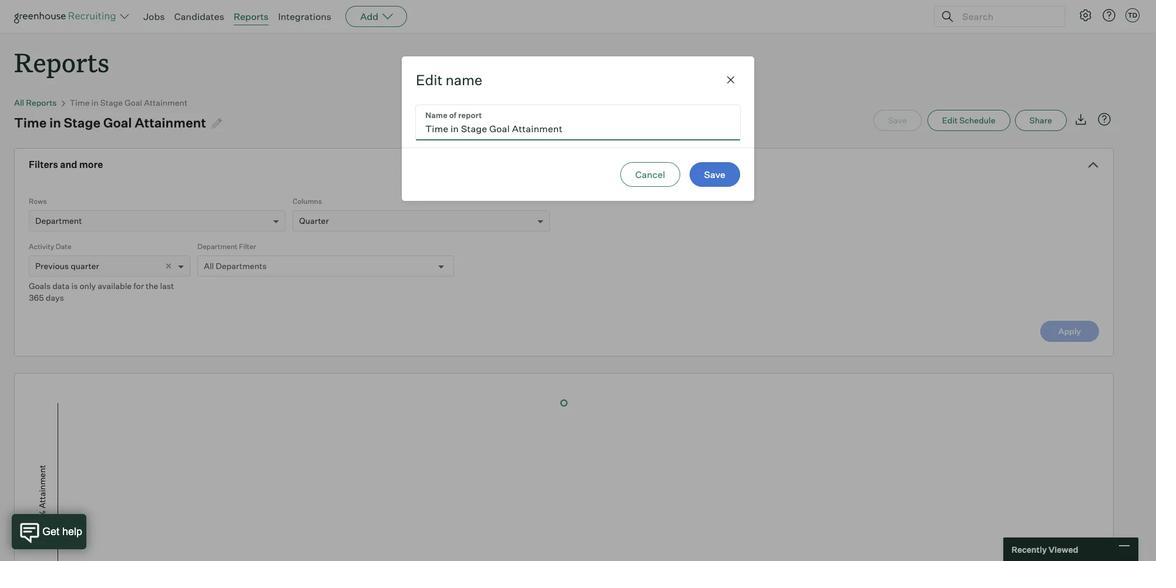 Task type: describe. For each thing, give the bounding box(es) containing it.
last
[[160, 281, 174, 291]]

0 vertical spatial time in stage goal attainment
[[70, 98, 188, 108]]

0 vertical spatial reports
[[234, 11, 269, 22]]

quarter option
[[299, 216, 329, 226]]

filters and more
[[29, 159, 103, 171]]

cancel
[[636, 168, 666, 180]]

all reports link
[[14, 98, 57, 108]]

integrations
[[278, 11, 332, 22]]

the
[[146, 281, 158, 291]]

td button
[[1126, 8, 1140, 22]]

previous quarter
[[35, 261, 99, 271]]

1 vertical spatial reports
[[14, 45, 109, 79]]

0 horizontal spatial time
[[14, 115, 47, 131]]

columns
[[293, 197, 322, 206]]

download image
[[1075, 112, 1089, 126]]

activity date
[[29, 242, 71, 251]]

jobs
[[143, 11, 165, 22]]

add
[[360, 11, 379, 22]]

all for all departments
[[204, 261, 214, 271]]

available
[[98, 281, 132, 291]]

time in stage goal attainment link
[[70, 98, 188, 108]]

activity
[[29, 242, 54, 251]]

save button
[[690, 162, 741, 187]]

cancel button
[[621, 162, 680, 187]]

candidates
[[174, 11, 224, 22]]

recently
[[1012, 545, 1048, 555]]

0 vertical spatial time
[[70, 98, 90, 108]]

date
[[56, 242, 71, 251]]

edit for edit name
[[416, 71, 443, 88]]

schedule
[[960, 115, 996, 125]]

td
[[1129, 11, 1138, 19]]

reports link
[[234, 11, 269, 22]]

jobs link
[[143, 11, 165, 22]]

quarter
[[71, 261, 99, 271]]

department filter
[[198, 242, 256, 251]]

rows
[[29, 197, 47, 206]]

integrations link
[[278, 11, 332, 22]]

all departments
[[204, 261, 267, 271]]



Task type: vqa. For each thing, say whether or not it's contained in the screenshot.
download 'icon'
yes



Task type: locate. For each thing, give the bounding box(es) containing it.
configure image
[[1079, 8, 1093, 22]]

days
[[46, 293, 64, 303]]

0 vertical spatial attainment
[[144, 98, 188, 108]]

filters
[[29, 159, 58, 171]]

td button
[[1124, 6, 1143, 25]]

edit inside button
[[943, 115, 958, 125]]

stage
[[100, 98, 123, 108], [64, 115, 101, 131]]

share button
[[1016, 110, 1068, 131]]

quarter
[[299, 216, 329, 226]]

in
[[91, 98, 98, 108], [49, 115, 61, 131]]

edit name
[[416, 71, 483, 88]]

0 vertical spatial edit
[[416, 71, 443, 88]]

all
[[14, 98, 24, 108], [204, 261, 214, 271]]

1 vertical spatial goal
[[103, 115, 132, 131]]

0 horizontal spatial all
[[14, 98, 24, 108]]

goals data is only available for the last 365 days
[[29, 281, 174, 303]]

edit left name
[[416, 71, 443, 88]]

name
[[446, 71, 483, 88]]

1 horizontal spatial time
[[70, 98, 90, 108]]

more
[[79, 159, 103, 171]]

1 vertical spatial edit
[[943, 115, 958, 125]]

1 horizontal spatial in
[[91, 98, 98, 108]]

department up all departments
[[198, 242, 238, 251]]

viewed
[[1049, 545, 1079, 555]]

candidates link
[[174, 11, 224, 22]]

1 horizontal spatial edit
[[943, 115, 958, 125]]

department
[[35, 216, 82, 226], [198, 242, 238, 251]]

save
[[705, 168, 726, 180]]

1 vertical spatial time in stage goal attainment
[[14, 115, 206, 131]]

2 vertical spatial reports
[[26, 98, 57, 108]]

time
[[70, 98, 90, 108], [14, 115, 47, 131]]

time in stage goal attainment
[[70, 98, 188, 108], [14, 115, 206, 131]]

department for department filter
[[198, 242, 238, 251]]

close modal icon image
[[724, 73, 738, 87]]

all for all reports
[[14, 98, 24, 108]]

attainment
[[144, 98, 188, 108], [135, 115, 206, 131]]

1 vertical spatial department
[[198, 242, 238, 251]]

0 horizontal spatial edit
[[416, 71, 443, 88]]

department for department
[[35, 216, 82, 226]]

all reports
[[14, 98, 57, 108]]

Search text field
[[960, 8, 1055, 25]]

1 vertical spatial attainment
[[135, 115, 206, 131]]

1 horizontal spatial all
[[204, 261, 214, 271]]

share
[[1030, 115, 1053, 125]]

edit for edit schedule
[[943, 115, 958, 125]]

data
[[52, 281, 70, 291]]

faq image
[[1098, 112, 1112, 126]]

1 vertical spatial in
[[49, 115, 61, 131]]

greenhouse recruiting image
[[14, 9, 120, 24]]

previous
[[35, 261, 69, 271]]

only
[[80, 281, 96, 291]]

0 horizontal spatial department
[[35, 216, 82, 226]]

xychart image
[[29, 374, 1100, 561]]

edit left schedule
[[943, 115, 958, 125]]

for
[[134, 281, 144, 291]]

time right the all reports
[[70, 98, 90, 108]]

add button
[[346, 6, 407, 27]]

previous quarter option
[[35, 261, 99, 271]]

save and schedule this report to revisit it! element
[[874, 110, 928, 131]]

Name of report text field
[[416, 105, 741, 140]]

department up date
[[35, 216, 82, 226]]

0 vertical spatial all
[[14, 98, 24, 108]]

departments
[[216, 261, 267, 271]]

0 vertical spatial goal
[[125, 98, 142, 108]]

goals
[[29, 281, 51, 291]]

department option
[[35, 216, 82, 226]]

filter
[[239, 242, 256, 251]]

is
[[71, 281, 78, 291]]

time down the all reports link
[[14, 115, 47, 131]]

recently viewed
[[1012, 545, 1079, 555]]

edit schedule
[[943, 115, 996, 125]]

1 vertical spatial all
[[204, 261, 214, 271]]

reports
[[234, 11, 269, 22], [14, 45, 109, 79], [26, 98, 57, 108]]

goal
[[125, 98, 142, 108], [103, 115, 132, 131]]

1 vertical spatial time
[[14, 115, 47, 131]]

1 horizontal spatial department
[[198, 242, 238, 251]]

0 horizontal spatial in
[[49, 115, 61, 131]]

0 vertical spatial department
[[35, 216, 82, 226]]

edit
[[416, 71, 443, 88], [943, 115, 958, 125]]

and
[[60, 159, 77, 171]]

0 vertical spatial stage
[[100, 98, 123, 108]]

0 vertical spatial in
[[91, 98, 98, 108]]

1 vertical spatial stage
[[64, 115, 101, 131]]

×
[[165, 259, 172, 272]]

365
[[29, 293, 44, 303]]

edit schedule button
[[928, 110, 1011, 131]]



